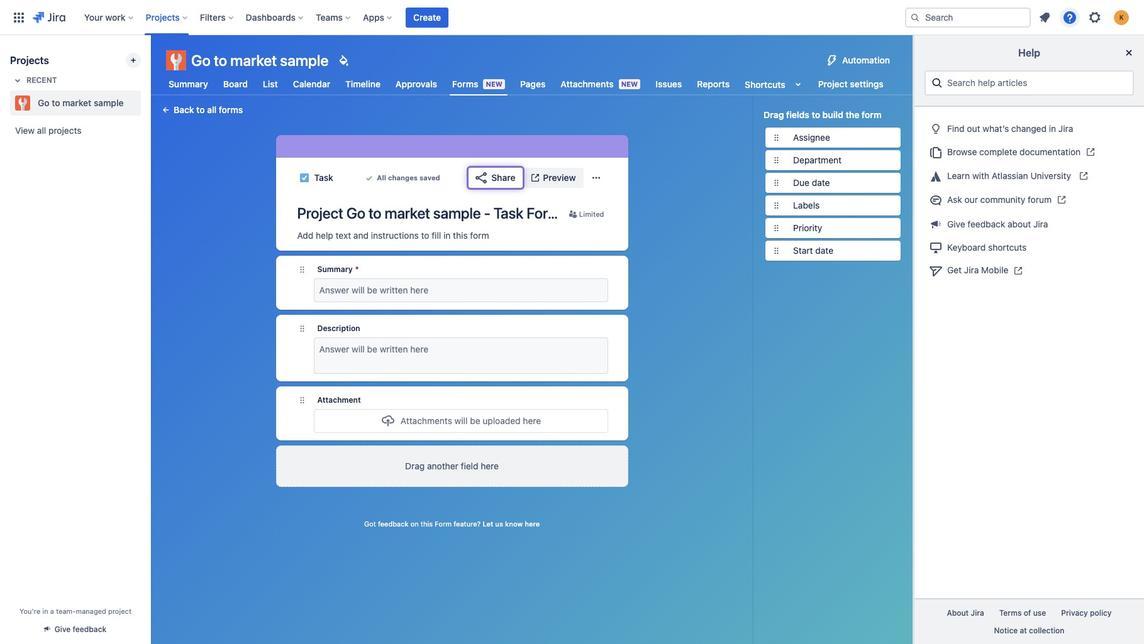 Task type: vqa. For each thing, say whether or not it's contained in the screenshot.
the post inside Added to a highlighted section of the page or post you are editing or viewing; good for targeted comments on a specific word or phrase.
no



Task type: locate. For each thing, give the bounding box(es) containing it.
forms
[[219, 104, 243, 115]]

1 vertical spatial go to market sample
[[38, 98, 124, 108]]

in right fill in the left top of the page
[[444, 230, 451, 241]]

summary link
[[166, 73, 211, 96]]

1 vertical spatial go
[[38, 98, 49, 108]]

0 horizontal spatial feedback
[[73, 625, 106, 635]]

1 horizontal spatial give
[[948, 219, 966, 229]]

to inside "back to all forms" link
[[196, 104, 205, 115]]

your work button
[[80, 7, 138, 27]]

project for project settings
[[818, 79, 848, 89]]

1 horizontal spatial feedback
[[378, 520, 409, 529]]

2 written from the top
[[380, 344, 408, 355]]

be
[[367, 285, 378, 296], [367, 344, 378, 355], [470, 416, 480, 427]]

1 answer will be written here from the top
[[319, 285, 429, 296]]

go to market sample link
[[10, 91, 136, 116]]

in left a
[[42, 608, 48, 616]]

new right forms
[[486, 80, 503, 88]]

jira image
[[33, 10, 65, 25], [33, 10, 65, 25]]

answer for summary
[[319, 285, 349, 296]]

0 horizontal spatial market
[[62, 98, 91, 108]]

2 horizontal spatial sample
[[433, 205, 481, 222]]

task left all
[[314, 172, 333, 183]]

2 horizontal spatial feedback
[[968, 219, 1006, 229]]

give for give feedback about jira
[[948, 219, 966, 229]]

your work
[[84, 12, 126, 22]]

1 horizontal spatial attachments
[[561, 79, 614, 89]]

to down recent
[[52, 98, 60, 108]]

be for summary
[[367, 285, 378, 296]]

to up and
[[369, 205, 382, 222]]

feedback down managed
[[73, 625, 106, 635]]

form
[[862, 109, 882, 120], [470, 230, 489, 241]]

1 horizontal spatial projects
[[146, 12, 180, 22]]

labels
[[794, 200, 820, 211]]

pages
[[520, 79, 546, 89]]

browse complete documentation
[[948, 147, 1081, 157]]

this right on
[[421, 520, 433, 529]]

date right due
[[812, 177, 830, 188]]

attachments will be uploaded here
[[401, 416, 541, 427]]

us
[[495, 520, 503, 529]]

sample
[[280, 52, 329, 69], [94, 98, 124, 108], [433, 205, 481, 222]]

1 horizontal spatial in
[[444, 230, 451, 241]]

2 vertical spatial will
[[455, 416, 468, 427]]

0 horizontal spatial all
[[37, 125, 46, 136]]

0 horizontal spatial form
[[470, 230, 489, 241]]

ask our community forum
[[948, 194, 1052, 205]]

give
[[948, 219, 966, 229], [55, 625, 71, 635]]

0 horizontal spatial drag
[[405, 461, 425, 472]]

0 horizontal spatial go to market sample
[[38, 98, 124, 108]]

in
[[1049, 124, 1057, 134], [444, 230, 451, 241], [42, 608, 48, 616]]

settings
[[850, 79, 884, 89]]

0 vertical spatial form
[[862, 109, 882, 120]]

go
[[191, 52, 211, 69], [38, 98, 49, 108], [346, 205, 366, 222]]

approvals link
[[393, 73, 440, 96]]

close image
[[1122, 45, 1137, 60]]

0 horizontal spatial go
[[38, 98, 49, 108]]

form down -
[[470, 230, 489, 241]]

limited
[[579, 210, 604, 218]]

0 vertical spatial task
[[314, 172, 333, 183]]

written
[[380, 285, 408, 296], [380, 344, 408, 355]]

notice
[[995, 626, 1018, 636]]

give inside button
[[55, 625, 71, 635]]

will for description
[[352, 344, 365, 355]]

1 answer from the top
[[319, 285, 349, 296]]

jira inside give feedback about jira link
[[1034, 219, 1049, 229]]

0 vertical spatial form
[[527, 205, 561, 222]]

0 vertical spatial go to market sample
[[191, 52, 329, 69]]

0 horizontal spatial give
[[55, 625, 71, 635]]

form left feature?
[[435, 520, 452, 529]]

2 vertical spatial in
[[42, 608, 48, 616]]

all left forms
[[207, 104, 217, 115]]

will
[[352, 285, 365, 296], [352, 344, 365, 355], [455, 416, 468, 427]]

1 vertical spatial this
[[421, 520, 433, 529]]

fill
[[432, 230, 441, 241]]

0 vertical spatial project
[[818, 79, 848, 89]]

project up help
[[297, 205, 343, 222]]

start date
[[794, 245, 834, 256]]

0 horizontal spatial summary
[[169, 79, 208, 89]]

0 horizontal spatial attachments
[[401, 416, 452, 427]]

what's
[[983, 124, 1009, 134]]

form down preview button
[[527, 205, 561, 222]]

0 vertical spatial drag
[[764, 109, 784, 120]]

2 horizontal spatial go
[[346, 205, 366, 222]]

go up and
[[346, 205, 366, 222]]

0 horizontal spatial projects
[[10, 55, 49, 66]]

0 vertical spatial projects
[[146, 12, 180, 22]]

attachments inside tab list
[[561, 79, 614, 89]]

2 answer from the top
[[319, 344, 349, 355]]

1 horizontal spatial summary
[[317, 265, 353, 274]]

0 horizontal spatial new
[[486, 80, 503, 88]]

jira
[[1059, 124, 1074, 134], [1034, 219, 1049, 229], [965, 265, 979, 276], [971, 609, 985, 619]]

2 answer will be written here from the top
[[319, 344, 429, 355]]

0 vertical spatial answer will be written here
[[319, 285, 429, 296]]

project for project go to market sample - task form
[[297, 205, 343, 222]]

new left issues in the right of the page
[[621, 80, 638, 88]]

projects button
[[142, 7, 192, 27]]

all
[[207, 104, 217, 115], [37, 125, 46, 136]]

reports
[[697, 79, 730, 89]]

0 horizontal spatial this
[[421, 520, 433, 529]]

ask
[[948, 194, 963, 205]]

1 vertical spatial market
[[62, 98, 91, 108]]

to
[[214, 52, 227, 69], [52, 98, 60, 108], [196, 104, 205, 115], [812, 109, 821, 120], [369, 205, 382, 222], [421, 230, 429, 241]]

market up view all projects link
[[62, 98, 91, 108]]

browse
[[948, 147, 977, 157]]

all changes saved
[[377, 174, 440, 182]]

privacy policy
[[1062, 609, 1112, 619]]

attachments right upload icon
[[401, 416, 452, 427]]

banner
[[0, 0, 1145, 35]]

give feedback button
[[37, 620, 114, 641]]

sample left add to starred icon
[[94, 98, 124, 108]]

market up list
[[231, 52, 277, 69]]

0 horizontal spatial form
[[435, 520, 452, 529]]

0 vertical spatial feedback
[[968, 219, 1006, 229]]

upload image
[[381, 414, 396, 429]]

give for give feedback
[[55, 625, 71, 635]]

help
[[1019, 47, 1041, 59]]

to left fill in the left top of the page
[[421, 230, 429, 241]]

projects right work
[[146, 12, 180, 22]]

answer will be written here down description
[[319, 344, 429, 355]]

answer down summary *
[[319, 285, 349, 296]]

feedback inside 'give feedback' button
[[73, 625, 106, 635]]

jira inside find out what's changed in jira link
[[1059, 124, 1074, 134]]

1 horizontal spatial drag
[[764, 109, 784, 120]]

feedback for on
[[378, 520, 409, 529]]

1 horizontal spatial sample
[[280, 52, 329, 69]]

drag for drag fields to build the form
[[764, 109, 784, 120]]

forum
[[1028, 194, 1052, 205]]

market up instructions
[[385, 205, 430, 222]]

0 vertical spatial written
[[380, 285, 408, 296]]

1 horizontal spatial market
[[231, 52, 277, 69]]

summary
[[169, 79, 208, 89], [317, 265, 353, 274]]

feedback left on
[[378, 520, 409, 529]]

notifications image
[[1038, 10, 1053, 25]]

approvals
[[396, 79, 437, 89]]

will left uploaded
[[455, 416, 468, 427]]

1 written from the top
[[380, 285, 408, 296]]

give down 'team-'
[[55, 625, 71, 635]]

dashboards
[[246, 12, 296, 22]]

0 vertical spatial market
[[231, 52, 277, 69]]

reports link
[[695, 73, 733, 96]]

projects up recent
[[10, 55, 49, 66]]

search image
[[911, 12, 921, 22]]

give feedback about jira link
[[925, 212, 1135, 236]]

1 horizontal spatial form
[[862, 109, 882, 120]]

1 vertical spatial drag
[[405, 461, 425, 472]]

projects
[[48, 125, 81, 136]]

new inside forms tab
[[486, 80, 503, 88]]

terms
[[1000, 609, 1022, 619]]

will down description
[[352, 344, 365, 355]]

department
[[794, 155, 842, 165]]

summary up back on the top
[[169, 79, 208, 89]]

will down *
[[352, 285, 365, 296]]

your profile and settings image
[[1114, 10, 1130, 25]]

documentation
[[1020, 147, 1081, 157]]

shortcuts
[[745, 79, 786, 90]]

1 horizontal spatial form
[[527, 205, 561, 222]]

0 vertical spatial this
[[453, 230, 468, 241]]

privacy
[[1062, 609, 1088, 619]]

project inside tab list
[[818, 79, 848, 89]]

2 vertical spatial market
[[385, 205, 430, 222]]

1 horizontal spatial new
[[621, 80, 638, 88]]

1 vertical spatial feedback
[[378, 520, 409, 529]]

our
[[965, 194, 978, 205]]

project
[[818, 79, 848, 89], [297, 205, 343, 222]]

tab list containing forms
[[159, 73, 894, 96]]

2 vertical spatial feedback
[[73, 625, 106, 635]]

sidebar navigation image
[[137, 50, 165, 76]]

go up 'summary' link
[[191, 52, 211, 69]]

share
[[492, 172, 516, 183]]

keyboard
[[948, 242, 986, 253]]

the
[[846, 109, 860, 120]]

0 vertical spatial date
[[812, 177, 830, 188]]

task right -
[[494, 205, 524, 222]]

1 vertical spatial sample
[[94, 98, 124, 108]]

this right fill in the left top of the page
[[453, 230, 468, 241]]

priority
[[794, 223, 823, 233]]

1 vertical spatial written
[[380, 344, 408, 355]]

1 vertical spatial in
[[444, 230, 451, 241]]

new for attachments
[[621, 80, 638, 88]]

sample up calendar
[[280, 52, 329, 69]]

1 vertical spatial attachments
[[401, 416, 452, 427]]

1 vertical spatial all
[[37, 125, 46, 136]]

tab list
[[159, 73, 894, 96]]

2 new from the left
[[621, 80, 638, 88]]

2 vertical spatial be
[[470, 416, 480, 427]]

attachment
[[317, 396, 361, 405]]

filters
[[200, 12, 226, 22]]

to left "build"
[[812, 109, 821, 120]]

go down recent
[[38, 98, 49, 108]]

1 horizontal spatial this
[[453, 230, 468, 241]]

0 horizontal spatial project
[[297, 205, 343, 222]]

answer will be written here down *
[[319, 285, 429, 296]]

1 horizontal spatial all
[[207, 104, 217, 115]]

summary left *
[[317, 265, 353, 274]]

1 vertical spatial form
[[435, 520, 452, 529]]

1 vertical spatial will
[[352, 344, 365, 355]]

1 horizontal spatial task
[[494, 205, 524, 222]]

1 vertical spatial project
[[297, 205, 343, 222]]

new for forms
[[486, 80, 503, 88]]

attachments right pages
[[561, 79, 614, 89]]

2 horizontal spatial in
[[1049, 124, 1057, 134]]

2 horizontal spatial market
[[385, 205, 430, 222]]

0 vertical spatial summary
[[169, 79, 208, 89]]

-
[[484, 205, 491, 222]]

1 horizontal spatial go
[[191, 52, 211, 69]]

give down ask at the right of page
[[948, 219, 966, 229]]

project down automation icon
[[818, 79, 848, 89]]

1 vertical spatial give
[[55, 625, 71, 635]]

1 vertical spatial be
[[367, 344, 378, 355]]

0 vertical spatial give
[[948, 219, 966, 229]]

set project background image
[[336, 53, 351, 68]]

drag left fields
[[764, 109, 784, 120]]

create
[[413, 12, 441, 22]]

date for start date
[[816, 245, 834, 256]]

feature?
[[454, 520, 481, 529]]

1 vertical spatial summary
[[317, 265, 353, 274]]

0 vertical spatial all
[[207, 104, 217, 115]]

1 vertical spatial date
[[816, 245, 834, 256]]

drag left 'another'
[[405, 461, 425, 472]]

filters button
[[196, 7, 238, 27]]

1 vertical spatial form
[[470, 230, 489, 241]]

1 vertical spatial answer will be written here
[[319, 344, 429, 355]]

0 horizontal spatial in
[[42, 608, 48, 616]]

terms of use link
[[992, 605, 1054, 623]]

field
[[461, 461, 479, 472]]

in up documentation
[[1049, 124, 1057, 134]]

written for description
[[380, 344, 408, 355]]

date right start
[[816, 245, 834, 256]]

back to all forms link
[[156, 100, 251, 120]]

0 vertical spatial attachments
[[561, 79, 614, 89]]

sample left -
[[433, 205, 481, 222]]

Search help articles field
[[944, 72, 1128, 94]]

issues
[[656, 79, 682, 89]]

answer
[[319, 285, 349, 296], [319, 344, 349, 355]]

1 vertical spatial answer
[[319, 344, 349, 355]]

0 vertical spatial in
[[1049, 124, 1057, 134]]

view all projects
[[15, 125, 81, 136]]

form
[[527, 205, 561, 222], [435, 520, 452, 529]]

list
[[263, 79, 278, 89]]

go to market sample up list
[[191, 52, 329, 69]]

use
[[1034, 609, 1047, 619]]

task
[[314, 172, 333, 183], [494, 205, 524, 222]]

1 vertical spatial task
[[494, 205, 524, 222]]

all right the view
[[37, 125, 46, 136]]

form right the
[[862, 109, 882, 120]]

2 vertical spatial sample
[[433, 205, 481, 222]]

feedback inside give feedback about jira link
[[968, 219, 1006, 229]]

shortcuts button
[[743, 73, 808, 96]]

1 new from the left
[[486, 80, 503, 88]]

0 vertical spatial will
[[352, 285, 365, 296]]

automation button
[[820, 50, 898, 70]]

answer down description
[[319, 344, 349, 355]]

0 vertical spatial be
[[367, 285, 378, 296]]

to right back on the top
[[196, 104, 205, 115]]

board
[[223, 79, 248, 89]]

go to market sample up view all projects link
[[38, 98, 124, 108]]

feedback up keyboard shortcuts
[[968, 219, 1006, 229]]

forms tab
[[450, 73, 508, 96]]

1 horizontal spatial project
[[818, 79, 848, 89]]

0 vertical spatial answer
[[319, 285, 349, 296]]

mobile
[[982, 265, 1009, 276]]



Task type: describe. For each thing, give the bounding box(es) containing it.
university
[[1031, 170, 1072, 181]]

give feedback
[[55, 625, 106, 635]]

issues link
[[653, 73, 685, 96]]

dashboards button
[[242, 7, 308, 27]]

0 vertical spatial go
[[191, 52, 211, 69]]

managed
[[76, 608, 106, 616]]

timeline
[[346, 79, 381, 89]]

answer for description
[[319, 344, 349, 355]]

project settings
[[818, 79, 884, 89]]

automation image
[[825, 53, 840, 68]]

collapse recent projects image
[[10, 73, 25, 88]]

form actions image
[[591, 173, 601, 183]]

out
[[967, 124, 981, 134]]

learn with atlassian university link
[[925, 164, 1135, 188]]

back
[[174, 104, 194, 115]]

terms of use
[[1000, 609, 1047, 619]]

your
[[84, 12, 103, 22]]

0 horizontal spatial sample
[[94, 98, 124, 108]]

limited button
[[566, 207, 608, 222]]

recent
[[26, 76, 57, 85]]

1 vertical spatial projects
[[10, 55, 49, 66]]

summary for summary
[[169, 79, 208, 89]]

drag fields to build the form
[[764, 109, 882, 120]]

all
[[377, 174, 386, 182]]

atlassian
[[992, 170, 1029, 181]]

of
[[1024, 609, 1032, 619]]

let
[[483, 520, 493, 529]]

forms
[[452, 79, 478, 89]]

add
[[297, 230, 314, 241]]

about jira button
[[940, 605, 992, 623]]

primary element
[[8, 0, 895, 35]]

timeline link
[[343, 73, 383, 96]]

team-
[[56, 608, 76, 616]]

you're in a team-managed project
[[20, 608, 131, 616]]

back to all forms
[[174, 104, 243, 115]]

another
[[427, 461, 459, 472]]

project go to market sample - task form
[[297, 205, 561, 222]]

got
[[364, 520, 376, 529]]

community
[[981, 194, 1026, 205]]

collection
[[1030, 626, 1065, 636]]

privacy policy link
[[1054, 605, 1120, 623]]

list link
[[260, 73, 281, 96]]

1 horizontal spatial go to market sample
[[191, 52, 329, 69]]

about
[[1008, 219, 1031, 229]]

project
[[108, 608, 131, 616]]

keyboard shortcuts link
[[925, 236, 1135, 259]]

let us know here button
[[483, 520, 540, 530]]

give feedback about jira
[[948, 219, 1049, 229]]

0 horizontal spatial task
[[314, 172, 333, 183]]

instructions
[[371, 230, 419, 241]]

Search field
[[905, 7, 1031, 27]]

due
[[794, 177, 810, 188]]

fields
[[787, 109, 810, 120]]

get jira mobile link
[[925, 259, 1135, 283]]

changes
[[388, 174, 418, 182]]

get
[[948, 265, 962, 276]]

due date
[[794, 177, 830, 188]]

create project image
[[128, 55, 138, 65]]

and
[[354, 230, 369, 241]]

appswitcher icon image
[[11, 10, 26, 25]]

help
[[316, 230, 333, 241]]

attachments for attachments
[[561, 79, 614, 89]]

at
[[1020, 626, 1027, 636]]

find out what's changed in jira
[[948, 124, 1074, 134]]

preview
[[543, 172, 576, 183]]

date for due date
[[812, 177, 830, 188]]

answer will be written here for description
[[319, 344, 429, 355]]

to up board
[[214, 52, 227, 69]]

jira inside about jira button
[[971, 609, 985, 619]]

start
[[794, 245, 813, 256]]

assignee
[[794, 132, 831, 143]]

summary for summary *
[[317, 265, 353, 274]]

add to starred image
[[137, 96, 152, 111]]

project settings link
[[816, 73, 886, 96]]

jira inside get jira mobile link
[[965, 265, 979, 276]]

know
[[505, 520, 523, 529]]

share button
[[469, 168, 523, 188]]

be for description
[[367, 344, 378, 355]]

ask our community forum link
[[925, 188, 1135, 212]]

policy
[[1091, 609, 1112, 619]]

answer will be written here for summary
[[319, 285, 429, 296]]

banner containing your work
[[0, 0, 1145, 35]]

work
[[105, 12, 126, 22]]

help image
[[1063, 10, 1078, 25]]

notice at collection link
[[987, 623, 1073, 640]]

0 vertical spatial sample
[[280, 52, 329, 69]]

notice at collection
[[995, 626, 1065, 636]]

shortcuts
[[989, 242, 1027, 253]]

will for summary
[[352, 285, 365, 296]]

drag for drag another field here
[[405, 461, 425, 472]]

automation
[[843, 55, 890, 65]]

to inside go to market sample link
[[52, 98, 60, 108]]

*
[[355, 265, 359, 274]]

create button
[[406, 7, 449, 27]]

settings image
[[1088, 10, 1103, 25]]

view all projects link
[[10, 120, 141, 142]]

learn with atlassian university
[[948, 170, 1074, 181]]

apps
[[363, 12, 384, 22]]

projects inside projects dropdown button
[[146, 12, 180, 22]]

description
[[317, 324, 360, 334]]

teams
[[316, 12, 343, 22]]

summary *
[[317, 265, 359, 274]]

go to market sample inside go to market sample link
[[38, 98, 124, 108]]

attachments for attachments will be uploaded here
[[401, 416, 452, 427]]

with
[[973, 170, 990, 181]]

2 vertical spatial go
[[346, 205, 366, 222]]

written for summary
[[380, 285, 408, 296]]

get jira mobile
[[948, 265, 1009, 276]]

drag another field here
[[405, 461, 499, 472]]

feedback for about
[[968, 219, 1006, 229]]



